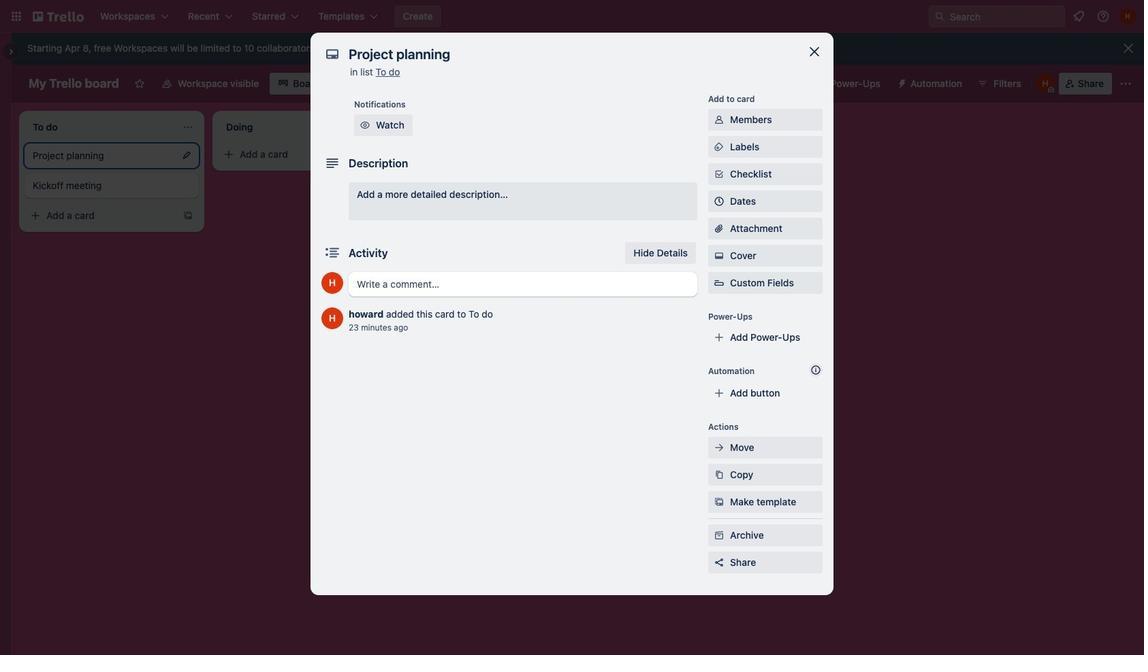 Task type: vqa. For each thing, say whether or not it's contained in the screenshot.
"Close dialog" IMAGE
yes



Task type: locate. For each thing, give the bounding box(es) containing it.
None text field
[[342, 42, 791, 67]]

1 vertical spatial howard (howard38800628) image
[[1036, 74, 1055, 93]]

0 vertical spatial howard (howard38800628) image
[[321, 272, 343, 294]]

2 sm image from the top
[[712, 441, 726, 455]]

howard (howard38800628) image
[[321, 272, 343, 294], [321, 308, 343, 330]]

create from template… image
[[376, 149, 387, 160]]

Board name text field
[[22, 73, 126, 95]]

1 howard (howard38800628) image from the top
[[321, 272, 343, 294]]

1 vertical spatial howard (howard38800628) image
[[321, 308, 343, 330]]

0 notifications image
[[1071, 8, 1087, 25]]

howard (howard38800628) image
[[1120, 8, 1136, 25], [1036, 74, 1055, 93]]

create from template… image
[[183, 210, 193, 221]]

1 horizontal spatial howard (howard38800628) image
[[1120, 8, 1136, 25]]

3 sm image from the top
[[712, 469, 726, 482]]

star or unstar board image
[[134, 78, 145, 89]]

sm image
[[712, 113, 726, 127], [712, 441, 726, 455], [712, 469, 726, 482], [712, 496, 726, 509], [712, 529, 726, 543]]

show menu image
[[1119, 77, 1133, 91]]

4 sm image from the top
[[712, 496, 726, 509]]

sm image
[[892, 73, 911, 92], [358, 119, 372, 132], [712, 140, 726, 154], [712, 249, 726, 263]]

1 sm image from the top
[[712, 113, 726, 127]]

2 howard (howard38800628) image from the top
[[321, 308, 343, 330]]

0 horizontal spatial howard (howard38800628) image
[[1036, 74, 1055, 93]]



Task type: describe. For each thing, give the bounding box(es) containing it.
primary element
[[0, 0, 1144, 33]]

Write a comment text field
[[349, 272, 697, 297]]

close dialog image
[[806, 44, 823, 60]]

5 sm image from the top
[[712, 529, 726, 543]]

search image
[[935, 11, 945, 22]]

back to home image
[[33, 5, 84, 27]]

Search field
[[945, 7, 1065, 26]]

open information menu image
[[1097, 10, 1110, 23]]

edit card image
[[181, 150, 192, 161]]

0 vertical spatial howard (howard38800628) image
[[1120, 8, 1136, 25]]



